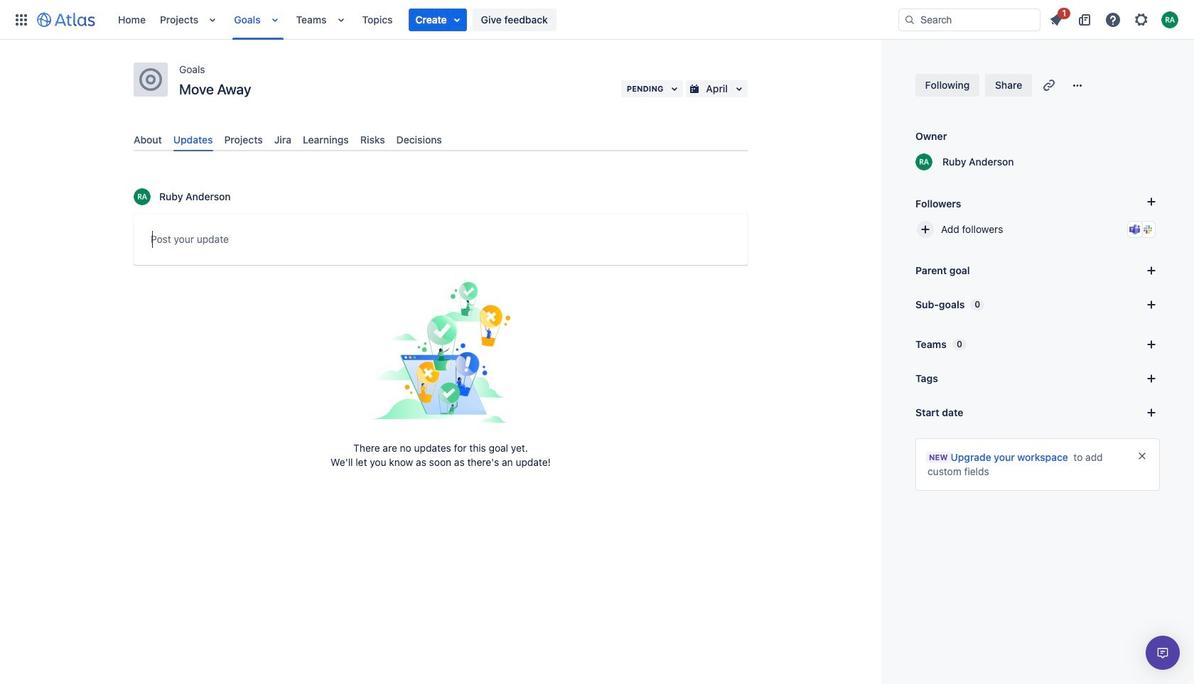 Task type: describe. For each thing, give the bounding box(es) containing it.
settings image
[[1133, 11, 1150, 28]]

open intercom messenger image
[[1155, 645, 1172, 662]]

1 horizontal spatial list item
[[1044, 5, 1071, 31]]

switch to... image
[[13, 11, 30, 28]]

add a follower image
[[1143, 193, 1160, 210]]

Search field
[[899, 8, 1041, 31]]

list item inside top element
[[409, 8, 467, 31]]

help image
[[1105, 11, 1122, 28]]

more icon image
[[1070, 77, 1087, 94]]

slack logo showing nan channels are connected to this goal image
[[1143, 224, 1154, 235]]

close banner image
[[1137, 451, 1148, 462]]

notifications image
[[1048, 11, 1065, 28]]

msteams logo showing  channels are connected to this goal image
[[1130, 224, 1141, 235]]

set start date image
[[1143, 405, 1160, 422]]

Main content area, start typing to enter text. text field
[[151, 231, 731, 253]]

0 horizontal spatial list
[[111, 0, 899, 39]]



Task type: vqa. For each thing, say whether or not it's contained in the screenshot.
Notifications image
yes



Task type: locate. For each thing, give the bounding box(es) containing it.
tab list
[[128, 128, 754, 152]]

list
[[111, 0, 899, 39], [1044, 5, 1186, 31]]

goal icon image
[[139, 68, 162, 91]]

top element
[[9, 0, 899, 39]]

account image
[[1162, 11, 1179, 28]]

add tag image
[[1143, 370, 1160, 387]]

None search field
[[899, 8, 1041, 31]]

1 horizontal spatial list
[[1044, 5, 1186, 31]]

0 horizontal spatial list item
[[409, 8, 467, 31]]

list item
[[1044, 5, 1071, 31], [409, 8, 467, 31]]

banner
[[0, 0, 1194, 40]]

search image
[[904, 14, 916, 25]]

add team image
[[1143, 336, 1160, 353]]

add follower image
[[917, 221, 934, 238]]



